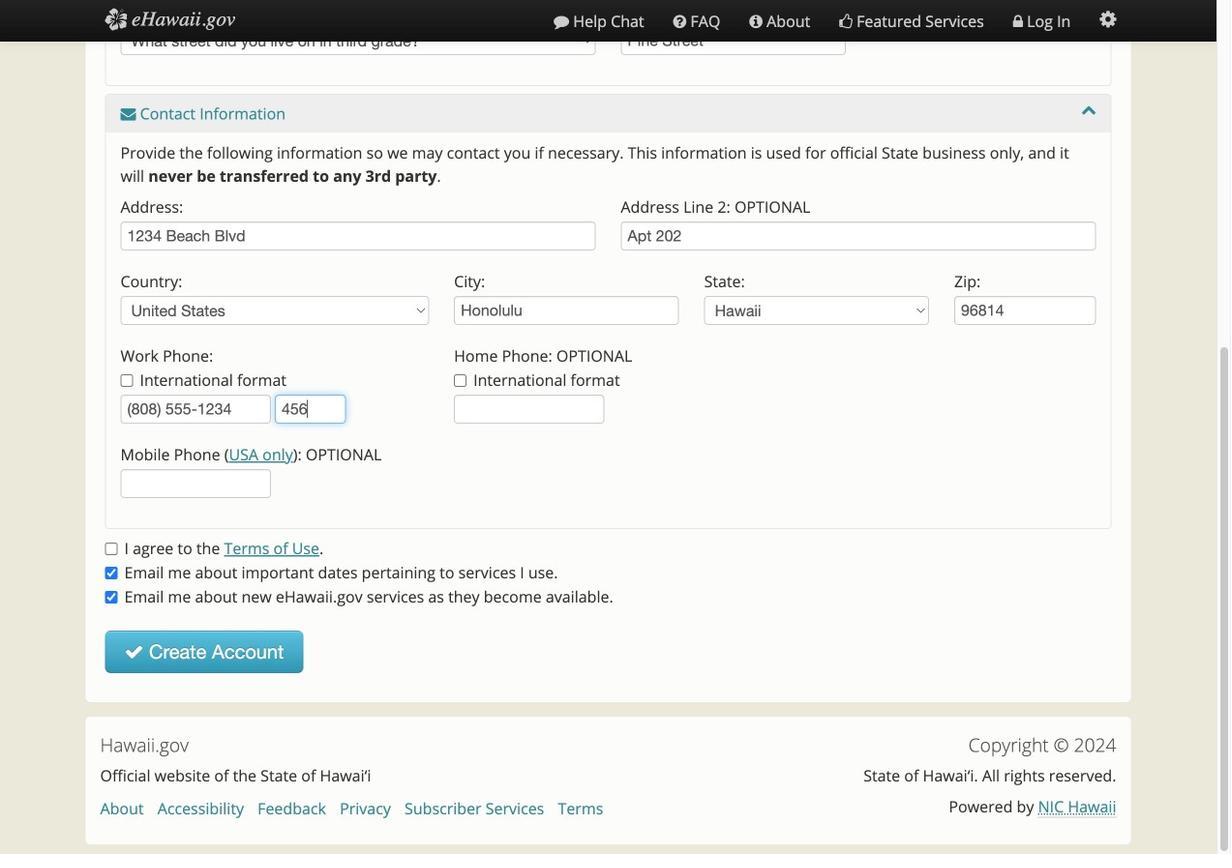 Task type: describe. For each thing, give the bounding box(es) containing it.
lock image
[[1014, 14, 1023, 30]]

ok image
[[124, 643, 144, 662]]

frequently ask questions image
[[673, 14, 687, 30]]

envelope alt image
[[121, 107, 136, 122]]

thumbs up image
[[840, 14, 853, 30]]

chat image
[[554, 14, 569, 30]]



Task type: locate. For each thing, give the bounding box(es) containing it.
cog image
[[1100, 10, 1117, 29]]

Ext telephone field
[[275, 395, 346, 424]]

None telephone field
[[121, 395, 271, 424]]

chevron up image
[[1082, 103, 1097, 118]]

None text field
[[121, 222, 596, 251], [621, 222, 1097, 251], [454, 296, 679, 325], [121, 222, 596, 251], [621, 222, 1097, 251], [454, 296, 679, 325]]

None checkbox
[[121, 375, 133, 387], [105, 592, 118, 604], [121, 375, 133, 387], [105, 592, 118, 604]]

None checkbox
[[454, 375, 467, 387], [105, 543, 118, 556], [105, 567, 118, 580], [454, 375, 467, 387], [105, 543, 118, 556], [105, 567, 118, 580]]

None telephone field
[[454, 395, 605, 424], [121, 470, 271, 499], [454, 395, 605, 424], [121, 470, 271, 499]]

None text field
[[621, 26, 846, 55], [955, 296, 1097, 325], [621, 26, 846, 55], [955, 296, 1097, 325]]

info sign image
[[750, 14, 763, 30]]

main content
[[86, 0, 1131, 703]]



